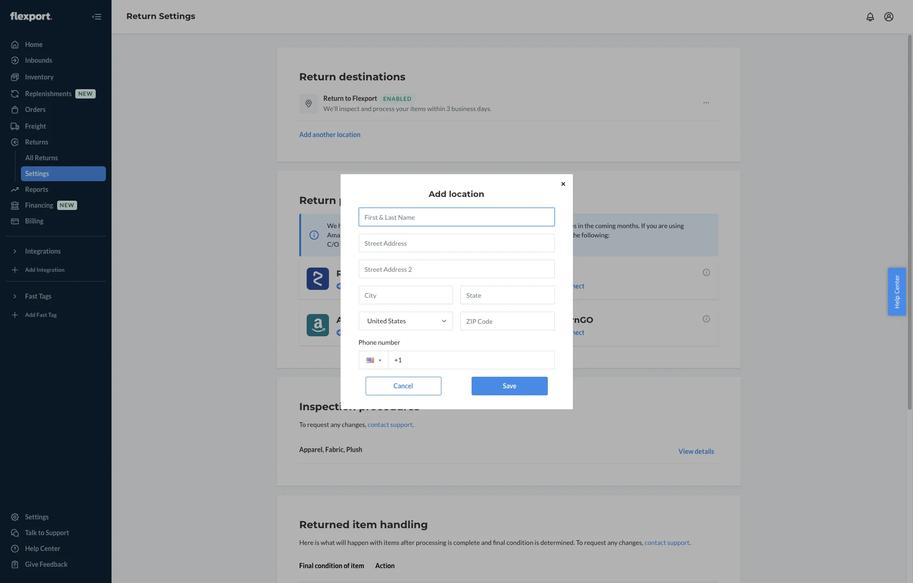 Task type: describe. For each thing, give the bounding box(es) containing it.
cancel
[[394, 382, 413, 390]]

number
[[378, 338, 400, 346]]

help
[[893, 295, 902, 309]]

ZIP Code text field
[[460, 312, 555, 330]]

center
[[893, 275, 902, 294]]

City text field
[[359, 286, 453, 304]]

help center
[[893, 275, 902, 309]]

close image
[[562, 181, 566, 187]]

help center button
[[889, 268, 907, 316]]

cancel button
[[366, 377, 442, 395]]

united states
[[368, 317, 406, 325]]

save button
[[472, 377, 548, 395]]

phone
[[359, 338, 377, 346]]



Task type: locate. For each thing, give the bounding box(es) containing it.
united
[[368, 317, 387, 325]]

phone number
[[359, 338, 400, 346]]

1 (702) 123-4567 telephone field
[[359, 351, 555, 369]]

Street Address text field
[[359, 234, 555, 252]]

save
[[503, 382, 517, 390]]

add
[[429, 189, 447, 199]]

united states: + 1 image
[[379, 359, 381, 361]]

add location dialog
[[341, 174, 573, 409]]

Street Address 2 text field
[[359, 260, 555, 278]]

First & Last Name text field
[[359, 208, 555, 226]]

location
[[449, 189, 485, 199]]

states
[[388, 317, 406, 325]]

State text field
[[460, 286, 555, 304]]

add location
[[429, 189, 485, 199]]



Task type: vqa. For each thing, say whether or not it's contained in the screenshot.
Center at the right
yes



